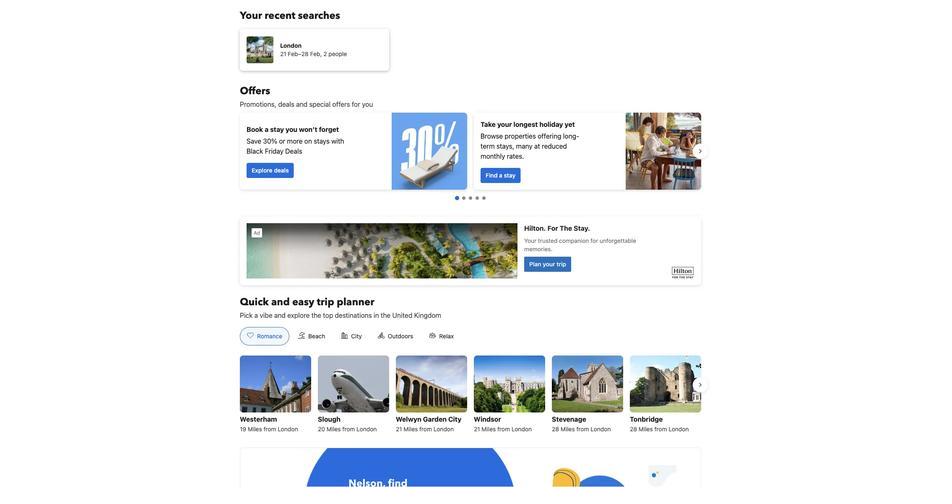 Task type: describe. For each thing, give the bounding box(es) containing it.
romance button
[[240, 328, 289, 346]]

search for black friday deals on stays image
[[392, 113, 467, 190]]

a inside quick and easy trip planner pick a vibe and explore the top destinations in the united kingdom
[[254, 312, 258, 320]]

you inside offers promotions, deals and special offers for you
[[362, 100, 373, 108]]

you inside book a stay you won't forget save 30% or more on stays with black friday deals
[[286, 126, 297, 134]]

tab list containing romance
[[233, 328, 468, 346]]

browse
[[481, 132, 503, 140]]

your
[[497, 121, 512, 129]]

with
[[331, 137, 344, 145]]

tonbridge 28 miles from london
[[630, 416, 689, 433]]

london for stevenage
[[591, 426, 611, 433]]

miles inside welwyn garden city 21 miles from london
[[404, 426, 418, 433]]

stays,
[[497, 142, 514, 150]]

promotions,
[[240, 100, 276, 108]]

deals inside explore deals link
[[274, 167, 289, 174]]

stays
[[314, 137, 330, 145]]

outdoors button
[[371, 328, 420, 346]]

properties
[[505, 132, 536, 140]]

find a stay
[[486, 172, 516, 179]]

relax
[[439, 333, 454, 340]]

21 for london
[[280, 51, 286, 57]]

london for tonbridge
[[669, 426, 689, 433]]

black
[[247, 147, 263, 155]]

find a stay link
[[481, 168, 521, 183]]

searches
[[298, 9, 340, 22]]

explore
[[287, 312, 310, 320]]

save
[[247, 137, 261, 145]]

for
[[352, 100, 360, 108]]

deals inside offers promotions, deals and special offers for you
[[278, 100, 294, 108]]

welwyn garden city 21 miles from london
[[396, 416, 461, 433]]

miles for slough
[[327, 426, 341, 433]]

2
[[323, 51, 327, 57]]

20
[[318, 426, 325, 433]]

city inside welwyn garden city 21 miles from london
[[448, 416, 461, 424]]

friday
[[265, 147, 284, 155]]

a for find
[[499, 172, 502, 179]]

london for windsor
[[512, 426, 532, 433]]

from for tonbridge
[[654, 426, 667, 433]]

special
[[309, 100, 331, 108]]

region containing take your longest holiday yet
[[233, 109, 708, 193]]

welwyn
[[396, 416, 421, 424]]

city inside button
[[351, 333, 362, 340]]

2 the from the left
[[381, 312, 391, 320]]

stevenage
[[552, 416, 586, 424]]

westerham 19 miles from london
[[240, 416, 298, 433]]

from for stevenage
[[576, 426, 589, 433]]

stay for book
[[270, 126, 284, 134]]

2 vertical spatial and
[[274, 312, 286, 320]]

easy
[[292, 295, 314, 309]]

london 21 feb–28 feb, 2 people
[[280, 42, 347, 57]]

miles for westerham
[[248, 426, 262, 433]]

your
[[240, 9, 262, 22]]

quick and easy trip planner pick a vibe and explore the top destinations in the united kingdom
[[240, 295, 441, 320]]

relax button
[[422, 328, 461, 346]]

miles for stevenage
[[561, 426, 575, 433]]

main content containing offers
[[233, 84, 708, 488]]

windsor 21 miles from london
[[474, 416, 532, 433]]

miles for windsor
[[482, 426, 496, 433]]

1 the from the left
[[311, 312, 321, 320]]

long-
[[563, 132, 579, 140]]

21 inside welwyn garden city 21 miles from london
[[396, 426, 402, 433]]

beach
[[308, 333, 325, 340]]

21 for windsor
[[474, 426, 480, 433]]

or
[[279, 137, 285, 145]]

london inside london 21 feb–28 feb, 2 people
[[280, 42, 302, 49]]

windsor
[[474, 416, 501, 424]]

and inside offers promotions, deals and special offers for you
[[296, 100, 308, 108]]

book a stay you won't forget save 30% or more on stays with black friday deals
[[247, 126, 344, 155]]

offers
[[240, 84, 270, 98]]

united
[[392, 312, 412, 320]]

longest
[[514, 121, 538, 129]]

forget
[[319, 126, 339, 134]]

london for westerham
[[278, 426, 298, 433]]

city button
[[334, 328, 369, 346]]

monthly
[[481, 152, 505, 160]]

romance
[[257, 333, 282, 340]]

feb,
[[310, 51, 322, 57]]



Task type: vqa. For each thing, say whether or not it's contained in the screenshot.
air conditioning
no



Task type: locate. For each thing, give the bounding box(es) containing it.
1 from from the left
[[264, 426, 276, 433]]

pick
[[240, 312, 253, 320]]

from
[[264, 426, 276, 433], [342, 426, 355, 433], [419, 426, 432, 433], [497, 426, 510, 433], [576, 426, 589, 433], [654, 426, 667, 433]]

6 miles from the left
[[639, 426, 653, 433]]

region containing westerham
[[233, 353, 708, 438]]

quick
[[240, 295, 269, 309]]

21
[[280, 51, 286, 57], [396, 426, 402, 433], [474, 426, 480, 433]]

beach button
[[291, 328, 332, 346]]

1 28 from the left
[[552, 426, 559, 433]]

deals right explore
[[274, 167, 289, 174]]

miles down westerham
[[248, 426, 262, 433]]

garden
[[423, 416, 447, 424]]

a left vibe
[[254, 312, 258, 320]]

0 horizontal spatial 28
[[552, 426, 559, 433]]

the right in
[[381, 312, 391, 320]]

city down destinations
[[351, 333, 362, 340]]

many
[[516, 142, 533, 150]]

21 down windsor
[[474, 426, 480, 433]]

0 vertical spatial region
[[233, 109, 708, 193]]

from for westerham
[[264, 426, 276, 433]]

28
[[552, 426, 559, 433], [630, 426, 637, 433]]

outdoors
[[388, 333, 413, 340]]

planner
[[337, 295, 374, 309]]

miles inside windsor 21 miles from london
[[482, 426, 496, 433]]

a inside book a stay you won't forget save 30% or more on stays with black friday deals
[[265, 126, 269, 134]]

more
[[287, 137, 303, 145]]

from right 20
[[342, 426, 355, 433]]

term
[[481, 142, 495, 150]]

2 vertical spatial a
[[254, 312, 258, 320]]

offering
[[538, 132, 561, 140]]

1 horizontal spatial you
[[362, 100, 373, 108]]

4 miles from the left
[[482, 426, 496, 433]]

0 vertical spatial you
[[362, 100, 373, 108]]

19
[[240, 426, 246, 433]]

stay inside book a stay you won't forget save 30% or more on stays with black friday deals
[[270, 126, 284, 134]]

top
[[323, 312, 333, 320]]

28 inside stevenage 28 miles from london
[[552, 426, 559, 433]]

2 region from the top
[[233, 353, 708, 438]]

a right book in the top of the page
[[265, 126, 269, 134]]

1 horizontal spatial 21
[[396, 426, 402, 433]]

a inside find a stay link
[[499, 172, 502, 179]]

london for slough
[[357, 426, 377, 433]]

find
[[486, 172, 498, 179]]

take
[[481, 121, 496, 129]]

28 down the tonbridge
[[630, 426, 637, 433]]

1 horizontal spatial the
[[381, 312, 391, 320]]

0 horizontal spatial the
[[311, 312, 321, 320]]

1 vertical spatial and
[[271, 295, 290, 309]]

london inside stevenage 28 miles from london
[[591, 426, 611, 433]]

offers
[[332, 100, 350, 108]]

0 vertical spatial and
[[296, 100, 308, 108]]

yet
[[565, 121, 575, 129]]

from down the tonbridge
[[654, 426, 667, 433]]

and
[[296, 100, 308, 108], [271, 295, 290, 309], [274, 312, 286, 320]]

take your longest holiday yet browse properties offering long- term stays, many at reduced monthly rates.
[[481, 121, 579, 160]]

1 vertical spatial you
[[286, 126, 297, 134]]

2 horizontal spatial 21
[[474, 426, 480, 433]]

you right for
[[362, 100, 373, 108]]

a right find
[[499, 172, 502, 179]]

miles inside tonbridge 28 miles from london
[[639, 426, 653, 433]]

people
[[329, 51, 347, 57]]

from for windsor
[[497, 426, 510, 433]]

your recent searches
[[240, 9, 340, 22]]

from down stevenage on the bottom of page
[[576, 426, 589, 433]]

london
[[280, 42, 302, 49], [278, 426, 298, 433], [357, 426, 377, 433], [434, 426, 454, 433], [512, 426, 532, 433], [591, 426, 611, 433], [669, 426, 689, 433]]

tonbridge
[[630, 416, 663, 424]]

and right vibe
[[274, 312, 286, 320]]

1 horizontal spatial stay
[[504, 172, 516, 179]]

explore deals
[[252, 167, 289, 174]]

tab list
[[233, 328, 468, 346]]

3 from from the left
[[419, 426, 432, 433]]

slough 20 miles from london
[[318, 416, 377, 433]]

2 horizontal spatial a
[[499, 172, 502, 179]]

from inside westerham 19 miles from london
[[264, 426, 276, 433]]

london inside windsor 21 miles from london
[[512, 426, 532, 433]]

won't
[[299, 126, 317, 134]]

deals right 'promotions,'
[[278, 100, 294, 108]]

kingdom
[[414, 312, 441, 320]]

0 vertical spatial a
[[265, 126, 269, 134]]

miles
[[248, 426, 262, 433], [327, 426, 341, 433], [404, 426, 418, 433], [482, 426, 496, 433], [561, 426, 575, 433], [639, 426, 653, 433]]

21 inside london 21 feb–28 feb, 2 people
[[280, 51, 286, 57]]

0 horizontal spatial 21
[[280, 51, 286, 57]]

advertisement region
[[240, 217, 701, 286]]

3 miles from the left
[[404, 426, 418, 433]]

1 horizontal spatial city
[[448, 416, 461, 424]]

miles down slough
[[327, 426, 341, 433]]

a
[[265, 126, 269, 134], [499, 172, 502, 179], [254, 312, 258, 320]]

you up more
[[286, 126, 297, 134]]

feb–28
[[288, 51, 309, 57]]

london inside welwyn garden city 21 miles from london
[[434, 426, 454, 433]]

slough
[[318, 416, 341, 424]]

a for book
[[265, 126, 269, 134]]

1 horizontal spatial 28
[[630, 426, 637, 433]]

recent
[[265, 9, 295, 22]]

on
[[304, 137, 312, 145]]

miles down stevenage on the bottom of page
[[561, 426, 575, 433]]

2 28 from the left
[[630, 426, 637, 433]]

28 inside tonbridge 28 miles from london
[[630, 426, 637, 433]]

5 miles from the left
[[561, 426, 575, 433]]

2 from from the left
[[342, 426, 355, 433]]

city
[[351, 333, 362, 340], [448, 416, 461, 424]]

miles for tonbridge
[[639, 426, 653, 433]]

london inside slough 20 miles from london
[[357, 426, 377, 433]]

and up vibe
[[271, 295, 290, 309]]

from down westerham
[[264, 426, 276, 433]]

stay right find
[[504, 172, 516, 179]]

rates.
[[507, 152, 524, 160]]

london inside westerham 19 miles from london
[[278, 426, 298, 433]]

1 horizontal spatial a
[[265, 126, 269, 134]]

from inside windsor 21 miles from london
[[497, 426, 510, 433]]

28 for tonbridge
[[630, 426, 637, 433]]

1 vertical spatial a
[[499, 172, 502, 179]]

take your longest holiday yet image
[[626, 113, 701, 190]]

london inside tonbridge 28 miles from london
[[669, 426, 689, 433]]

5 from from the left
[[576, 426, 589, 433]]

from for slough
[[342, 426, 355, 433]]

holiday
[[540, 121, 563, 129]]

in
[[374, 312, 379, 320]]

1 vertical spatial region
[[233, 353, 708, 438]]

destinations
[[335, 312, 372, 320]]

0 horizontal spatial you
[[286, 126, 297, 134]]

explore
[[252, 167, 272, 174]]

1 miles from the left
[[248, 426, 262, 433]]

1 vertical spatial stay
[[504, 172, 516, 179]]

reduced
[[542, 142, 567, 150]]

stay up or
[[270, 126, 284, 134]]

at
[[534, 142, 540, 150]]

book
[[247, 126, 263, 134]]

explore deals link
[[247, 163, 294, 178]]

4 from from the left
[[497, 426, 510, 433]]

miles inside stevenage 28 miles from london
[[561, 426, 575, 433]]

miles inside slough 20 miles from london
[[327, 426, 341, 433]]

region
[[233, 109, 708, 193], [233, 353, 708, 438]]

from inside tonbridge 28 miles from london
[[654, 426, 667, 433]]

miles down windsor
[[482, 426, 496, 433]]

28 down stevenage on the bottom of page
[[552, 426, 559, 433]]

the
[[311, 312, 321, 320], [381, 312, 391, 320]]

stevenage 28 miles from london
[[552, 416, 611, 433]]

from inside slough 20 miles from london
[[342, 426, 355, 433]]

30%
[[263, 137, 277, 145]]

miles down welwyn
[[404, 426, 418, 433]]

1 vertical spatial city
[[448, 416, 461, 424]]

vibe
[[260, 312, 273, 320]]

the left 'top'
[[311, 312, 321, 320]]

from down windsor
[[497, 426, 510, 433]]

deals
[[285, 147, 302, 155]]

from inside welwyn garden city 21 miles from london
[[419, 426, 432, 433]]

trip
[[317, 295, 334, 309]]

city right the garden
[[448, 416, 461, 424]]

0 vertical spatial stay
[[270, 126, 284, 134]]

deals
[[278, 100, 294, 108], [274, 167, 289, 174]]

21 inside windsor 21 miles from london
[[474, 426, 480, 433]]

2 miles from the left
[[327, 426, 341, 433]]

28 for stevenage
[[552, 426, 559, 433]]

from down the garden
[[419, 426, 432, 433]]

stay
[[270, 126, 284, 134], [504, 172, 516, 179]]

miles down the tonbridge
[[639, 426, 653, 433]]

1 vertical spatial deals
[[274, 167, 289, 174]]

0 horizontal spatial a
[[254, 312, 258, 320]]

from inside stevenage 28 miles from london
[[576, 426, 589, 433]]

1 region from the top
[[233, 109, 708, 193]]

progress bar
[[455, 196, 486, 200]]

and left the special
[[296, 100, 308, 108]]

0 vertical spatial city
[[351, 333, 362, 340]]

21 down welwyn
[[396, 426, 402, 433]]

6 from from the left
[[654, 426, 667, 433]]

offers promotions, deals and special offers for you
[[240, 84, 373, 108]]

stay for find
[[504, 172, 516, 179]]

0 vertical spatial deals
[[278, 100, 294, 108]]

0 horizontal spatial stay
[[270, 126, 284, 134]]

westerham
[[240, 416, 277, 424]]

21 left feb–28 at the left top of the page
[[280, 51, 286, 57]]

0 horizontal spatial city
[[351, 333, 362, 340]]

you
[[362, 100, 373, 108], [286, 126, 297, 134]]

miles inside westerham 19 miles from london
[[248, 426, 262, 433]]

main content
[[233, 84, 708, 488]]



